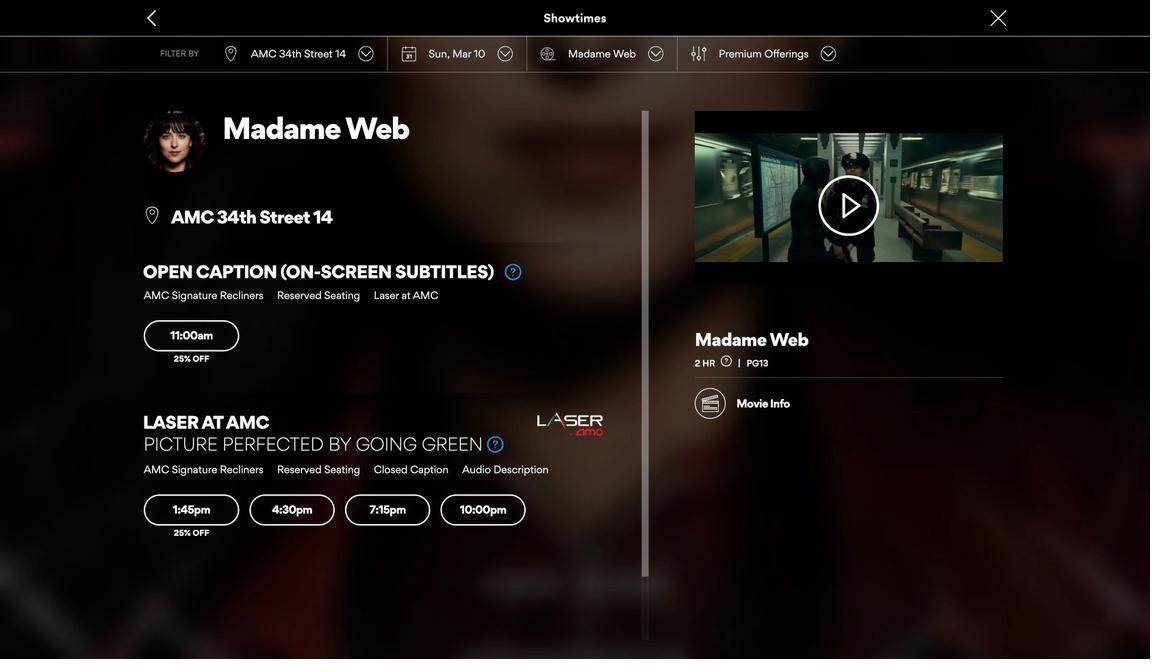 Task type: locate. For each thing, give the bounding box(es) containing it.
play trailer for madame web image
[[695, 111, 1004, 284], [800, 176, 899, 236]]



Task type: vqa. For each thing, say whether or not it's contained in the screenshot.
AMC Logo
no



Task type: describe. For each thing, give the bounding box(es) containing it.
more information about laser at amc image
[[487, 437, 504, 453]]

more information about image
[[721, 356, 732, 367]]

more information about open caption (on-screen subtitles) image
[[505, 264, 522, 281]]



